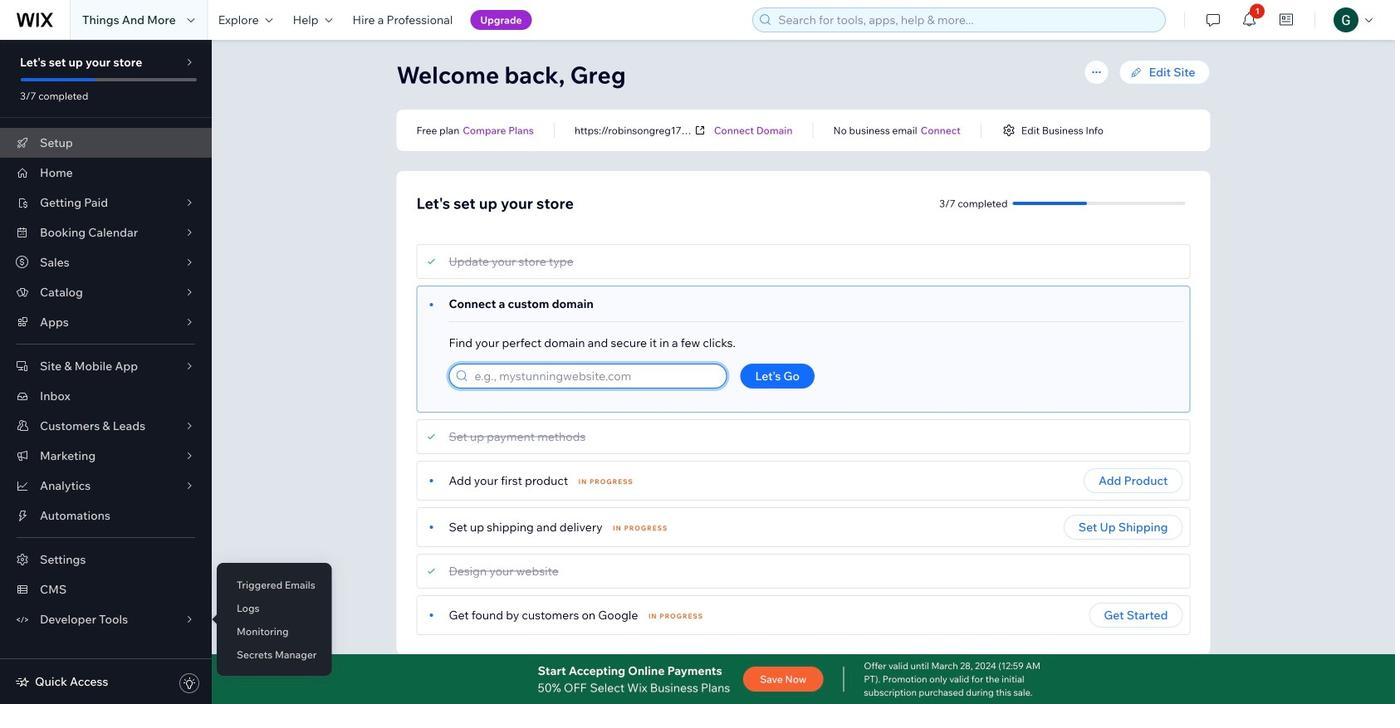 Task type: vqa. For each thing, say whether or not it's contained in the screenshot.
Write A Review button
no



Task type: describe. For each thing, give the bounding box(es) containing it.
e.g., mystunningwebsite.com field
[[470, 365, 721, 388]]

sidebar element
[[0, 40, 212, 704]]



Task type: locate. For each thing, give the bounding box(es) containing it.
Search for tools, apps, help & more... field
[[773, 8, 1160, 32]]



